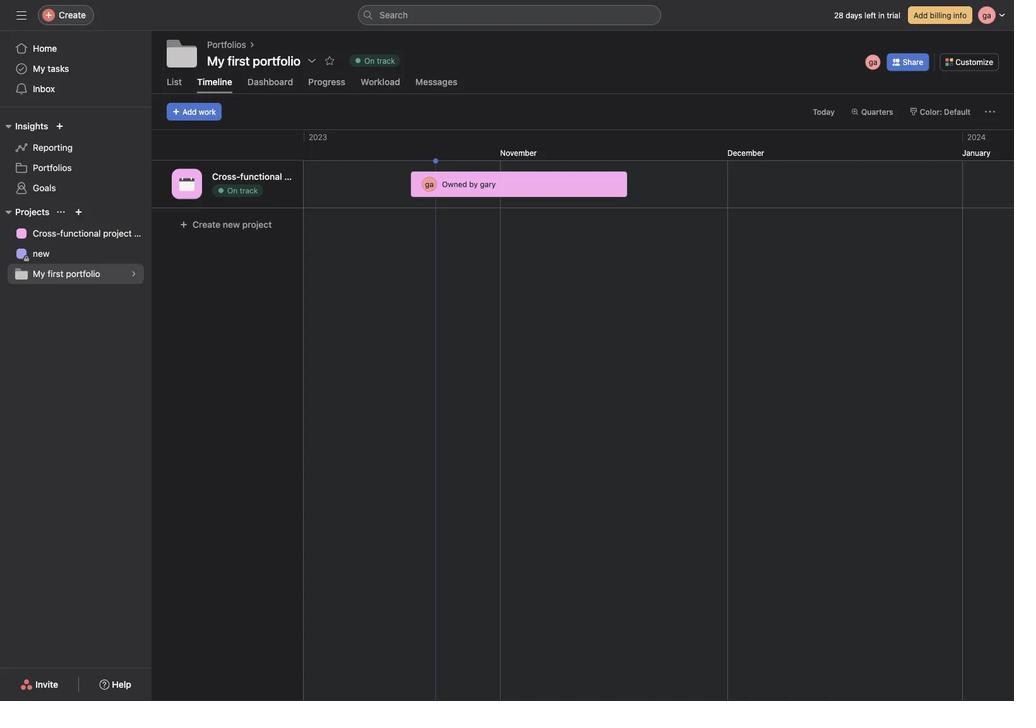 Task type: locate. For each thing, give the bounding box(es) containing it.
1 horizontal spatial cross-
[[212, 171, 240, 182]]

0 horizontal spatial create
[[59, 10, 86, 20]]

portfolio
[[66, 269, 100, 279]]

1 vertical spatial functional
[[60, 228, 101, 239]]

0 horizontal spatial new
[[33, 248, 50, 259]]

show options, current sort, top image
[[57, 208, 65, 216]]

color: default button
[[904, 103, 976, 120]]

0 horizontal spatial portfolios link
[[8, 158, 144, 178]]

project for cross-functional project plan link
[[103, 228, 132, 239]]

1 horizontal spatial new
[[223, 219, 240, 230]]

my up timeline
[[207, 53, 225, 68]]

create for create
[[59, 10, 86, 20]]

1 horizontal spatial cross-functional project plan
[[212, 171, 334, 182]]

0 horizontal spatial plan
[[134, 228, 151, 239]]

list
[[167, 76, 182, 87]]

customize button
[[940, 53, 999, 71]]

more actions image
[[985, 107, 995, 117]]

my for my tasks
[[33, 63, 45, 74]]

1 vertical spatial new
[[33, 248, 50, 259]]

january
[[962, 148, 991, 157]]

portfolios link
[[207, 38, 246, 52], [8, 158, 144, 178]]

1 horizontal spatial on
[[364, 56, 375, 65]]

0 vertical spatial portfolios
[[207, 39, 246, 50]]

cross-
[[212, 171, 240, 182], [33, 228, 60, 239]]

november
[[500, 148, 537, 157]]

today
[[813, 107, 835, 116]]

projects
[[15, 207, 50, 217]]

global element
[[0, 31, 152, 107]]

2023
[[309, 132, 327, 141]]

ga left owned
[[425, 180, 434, 189]]

info
[[953, 11, 967, 20]]

0 vertical spatial track
[[377, 56, 395, 65]]

0 horizontal spatial portfolios
[[33, 163, 72, 173]]

portfolios link down september
[[8, 158, 144, 178]]

default
[[944, 107, 971, 116]]

0 horizontal spatial on
[[227, 186, 238, 195]]

28 days left in trial
[[834, 11, 900, 20]]

1 vertical spatial on track
[[227, 186, 258, 195]]

portfolios inside insights element
[[33, 163, 72, 173]]

0 horizontal spatial project
[[103, 228, 132, 239]]

create new project
[[193, 219, 272, 230]]

on track
[[364, 56, 395, 65], [227, 186, 258, 195]]

on track button
[[344, 52, 406, 69]]

0 vertical spatial portfolios link
[[207, 38, 246, 52]]

quarters button
[[846, 103, 899, 120]]

1 vertical spatial create
[[193, 219, 220, 230]]

functional
[[240, 171, 282, 182], [60, 228, 101, 239]]

owned by gary
[[442, 180, 496, 189]]

1 horizontal spatial project
[[242, 219, 272, 230]]

1 horizontal spatial portfolios link
[[207, 38, 246, 52]]

today button
[[807, 103, 840, 120]]

1 vertical spatial portfolios link
[[8, 158, 144, 178]]

list link
[[167, 76, 182, 93]]

goals link
[[8, 178, 144, 198]]

add left "work"
[[183, 107, 197, 116]]

0 vertical spatial cross-functional project plan
[[212, 171, 334, 182]]

functional up new 'link'
[[60, 228, 101, 239]]

1 vertical spatial cross-
[[33, 228, 60, 239]]

0 vertical spatial ga
[[869, 58, 878, 67]]

0 vertical spatial on track
[[364, 56, 395, 65]]

cross-functional project plan
[[212, 171, 334, 182], [33, 228, 151, 239]]

progress
[[308, 76, 345, 87]]

color: default
[[920, 107, 971, 116]]

create
[[59, 10, 86, 20], [193, 219, 220, 230]]

0 horizontal spatial track
[[240, 186, 258, 195]]

functional up create new project
[[240, 171, 282, 182]]

on track up create new project
[[227, 186, 258, 195]]

new
[[223, 219, 240, 230], [33, 248, 50, 259]]

portfolios down september
[[33, 163, 72, 173]]

my inside the projects element
[[33, 269, 45, 279]]

cross- inside the projects element
[[33, 228, 60, 239]]

messages link
[[415, 76, 457, 93]]

color:
[[920, 107, 942, 116]]

new project or portfolio image
[[75, 208, 82, 216]]

cross-functional project plan down the 2023
[[212, 171, 334, 182]]

my
[[207, 53, 225, 68], [33, 63, 45, 74], [33, 269, 45, 279]]

1 horizontal spatial create
[[193, 219, 220, 230]]

plan
[[316, 171, 334, 182], [134, 228, 151, 239]]

ga left share button
[[869, 58, 878, 67]]

1 horizontal spatial plan
[[316, 171, 334, 182]]

my left tasks
[[33, 63, 45, 74]]

portfolios link up my first portfolio
[[207, 38, 246, 52]]

add left billing
[[914, 11, 928, 20]]

create up the home 'link'
[[59, 10, 86, 20]]

timeline link
[[197, 76, 232, 93]]

new inside create new project button
[[223, 219, 240, 230]]

my inside "link"
[[33, 63, 45, 74]]

create inside button
[[193, 219, 220, 230]]

portfolios
[[207, 39, 246, 50], [33, 163, 72, 173]]

calendar image
[[179, 176, 195, 192]]

1 horizontal spatial add
[[914, 11, 928, 20]]

1 vertical spatial plan
[[134, 228, 151, 239]]

my for my first portfolio
[[33, 269, 45, 279]]

create down calendar icon
[[193, 219, 220, 230]]

add billing info button
[[908, 6, 973, 24]]

1 horizontal spatial functional
[[240, 171, 282, 182]]

project inside button
[[242, 219, 272, 230]]

on up workload
[[364, 56, 375, 65]]

2024
[[967, 132, 986, 141]]

0 horizontal spatial cross-functional project plan
[[33, 228, 151, 239]]

add for add work
[[183, 107, 197, 116]]

create for create new project
[[193, 219, 220, 230]]

project
[[284, 171, 314, 182], [242, 219, 272, 230], [103, 228, 132, 239]]

cross-functional project plan down 'new project or portfolio' image at top
[[33, 228, 151, 239]]

1 vertical spatial add
[[183, 107, 197, 116]]

goals
[[33, 183, 56, 193]]

on track up workload
[[364, 56, 395, 65]]

0 horizontal spatial cross-
[[33, 228, 60, 239]]

portfolios up my first portfolio
[[207, 39, 246, 50]]

my first portfolio link
[[8, 264, 144, 284]]

1 vertical spatial cross-functional project plan
[[33, 228, 151, 239]]

my for my first portfolio
[[207, 53, 225, 68]]

track
[[377, 56, 395, 65], [240, 186, 258, 195]]

show options image
[[307, 56, 317, 66]]

0 vertical spatial add
[[914, 11, 928, 20]]

plan up see details, my first portfolio image in the left top of the page
[[134, 228, 151, 239]]

0 vertical spatial on
[[364, 56, 375, 65]]

left
[[865, 11, 876, 20]]

on
[[364, 56, 375, 65], [227, 186, 238, 195]]

0 horizontal spatial functional
[[60, 228, 101, 239]]

days
[[846, 11, 862, 20]]

1 horizontal spatial on track
[[364, 56, 395, 65]]

add for add billing info
[[914, 11, 928, 20]]

on track inside dropdown button
[[364, 56, 395, 65]]

on up create new project
[[227, 186, 238, 195]]

0 vertical spatial new
[[223, 219, 240, 230]]

1 horizontal spatial portfolios
[[207, 39, 246, 50]]

workload
[[361, 76, 400, 87]]

0 horizontal spatial add
[[183, 107, 197, 116]]

work
[[199, 107, 216, 116]]

create inside dropdown button
[[59, 10, 86, 20]]

plan down the 2023
[[316, 171, 334, 182]]

search
[[380, 10, 408, 20]]

cross- down show options, current sort, top image
[[33, 228, 60, 239]]

1 vertical spatial portfolios
[[33, 163, 72, 173]]

track up create new project
[[240, 186, 258, 195]]

invite button
[[12, 674, 66, 697]]

search list box
[[358, 5, 661, 25]]

cross- right calendar icon
[[212, 171, 240, 182]]

projects button
[[0, 205, 50, 220]]

1 vertical spatial ga
[[425, 180, 434, 189]]

trial
[[887, 11, 900, 20]]

ga
[[869, 58, 878, 67], [425, 180, 434, 189]]

1 horizontal spatial track
[[377, 56, 395, 65]]

0 vertical spatial create
[[59, 10, 86, 20]]

add
[[914, 11, 928, 20], [183, 107, 197, 116]]

my left first
[[33, 269, 45, 279]]

track up workload
[[377, 56, 395, 65]]



Task type: vqa. For each thing, say whether or not it's contained in the screenshot.
CODE image
no



Task type: describe. For each thing, give the bounding box(es) containing it.
28
[[834, 11, 844, 20]]

gary
[[480, 180, 496, 189]]

insights
[[15, 121, 48, 131]]

september
[[38, 148, 77, 157]]

my first portfolio
[[33, 269, 100, 279]]

timeline
[[197, 76, 232, 87]]

1 vertical spatial on
[[227, 186, 238, 195]]

0 horizontal spatial ga
[[425, 180, 434, 189]]

in
[[878, 11, 885, 20]]

tasks
[[48, 63, 69, 74]]

inbox
[[33, 84, 55, 94]]

customize
[[956, 58, 993, 67]]

create new project button
[[172, 213, 280, 236]]

insights button
[[0, 119, 48, 134]]

inbox link
[[8, 79, 144, 99]]

dashboard link
[[248, 76, 293, 93]]

billing
[[930, 11, 951, 20]]

see details, my first portfolio image
[[130, 270, 138, 278]]

my tasks
[[33, 63, 69, 74]]

new image
[[56, 123, 63, 130]]

1 horizontal spatial ga
[[869, 58, 878, 67]]

insights element
[[0, 115, 152, 201]]

0 vertical spatial plan
[[316, 171, 334, 182]]

add work button
[[167, 103, 222, 120]]

december
[[727, 148, 764, 157]]

0 vertical spatial functional
[[240, 171, 282, 182]]

share button
[[887, 53, 929, 71]]

add billing info
[[914, 11, 967, 20]]

hide sidebar image
[[16, 10, 27, 20]]

cross-functional project plan inside the projects element
[[33, 228, 151, 239]]

create button
[[38, 5, 94, 25]]

projects element
[[0, 201, 152, 287]]

reporting
[[33, 142, 73, 153]]

add to starred image
[[325, 56, 335, 66]]

on inside dropdown button
[[364, 56, 375, 65]]

help
[[112, 680, 131, 690]]

quarters
[[861, 107, 893, 116]]

messages
[[415, 76, 457, 87]]

search button
[[358, 5, 661, 25]]

track inside dropdown button
[[377, 56, 395, 65]]

home link
[[8, 39, 144, 59]]

new link
[[8, 244, 144, 264]]

project for create new project button
[[242, 219, 272, 230]]

new inside new 'link'
[[33, 248, 50, 259]]

1 vertical spatial track
[[240, 186, 258, 195]]

reporting link
[[8, 138, 144, 158]]

my first portfolio
[[207, 53, 301, 68]]

dashboard
[[248, 76, 293, 87]]

share
[[903, 58, 923, 67]]

workload link
[[361, 76, 400, 93]]

add work
[[183, 107, 216, 116]]

0 vertical spatial cross-
[[212, 171, 240, 182]]

0 horizontal spatial on track
[[227, 186, 258, 195]]

my tasks link
[[8, 59, 144, 79]]

functional inside the projects element
[[60, 228, 101, 239]]

home
[[33, 43, 57, 54]]

progress link
[[308, 76, 345, 93]]

plan inside the projects element
[[134, 228, 151, 239]]

invite
[[35, 680, 58, 690]]

first
[[48, 269, 64, 279]]

by
[[469, 180, 478, 189]]

first portfolio
[[228, 53, 301, 68]]

owned
[[442, 180, 467, 189]]

2 horizontal spatial project
[[284, 171, 314, 182]]

cross-functional project plan link
[[8, 224, 151, 244]]

help button
[[91, 674, 140, 697]]



